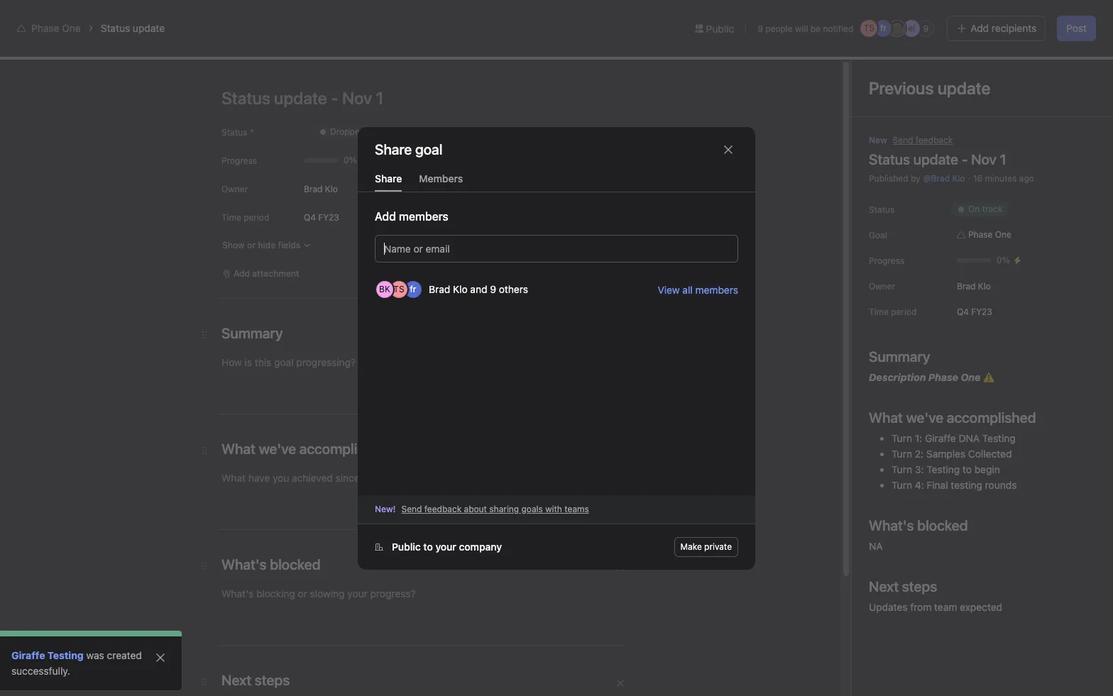 Task type: vqa. For each thing, say whether or not it's contained in the screenshot.
Summary to the top
yes



Task type: describe. For each thing, give the bounding box(es) containing it.
notified
[[823, 23, 854, 34]]

about this goal
[[706, 181, 802, 197]]

a for set
[[723, 402, 728, 412]]

1 vertical spatial time
[[869, 307, 889, 317]]

1 horizontal spatial share
[[1067, 55, 1090, 65]]

0 horizontal spatial send feedback link
[[706, 562, 766, 575]]

public for public to your company
[[392, 541, 421, 553]]

members button
[[419, 172, 463, 191]]

connect a sub-goal
[[355, 558, 446, 570]]

17
[[845, 16, 854, 27]]

status for status update
[[101, 22, 130, 34]]

summary inside latest status update element
[[252, 261, 299, 273]]

automatically
[[413, 526, 474, 538]]

close image
[[155, 652, 166, 664]]

send feedback about sharing goals with teams link
[[401, 503, 589, 516]]

1 vertical spatial giraffe
[[11, 650, 45, 662]]

1 horizontal spatial ⚠️ image
[[983, 372, 995, 383]]

recent status updates
[[235, 371, 353, 383]]

share inside dialog
[[375, 172, 402, 184]]

accountable team
[[706, 268, 789, 280]]

0 horizontal spatial 0%
[[344, 155, 357, 165]]

0 vertical spatial period
[[244, 212, 269, 223]]

new send feedback status update - nov 1 published by @brad klo · 16 minutes ago
[[869, 135, 1034, 184]]

set a custom due date button
[[703, 400, 802, 415]]

no for no status (0%)
[[726, 510, 737, 521]]

this goal is on track .
[[235, 178, 368, 195]]

add members
[[375, 210, 449, 223]]

on
[[309, 178, 326, 195]]

0 horizontal spatial brad
[[304, 184, 323, 194]]

left
[[877, 16, 890, 27]]

3 turn from the top
[[892, 464, 912, 476]]

share goal
[[375, 141, 443, 157]]

1 vertical spatial to
[[401, 526, 410, 538]]

update button
[[602, 177, 654, 202]]

send for status
[[893, 135, 913, 146]]

4 turn from the top
[[892, 479, 912, 491]]

*
[[250, 127, 254, 138]]

ago inside latest status update element
[[327, 323, 342, 334]]

use
[[332, 526, 350, 538]]

0 horizontal spatial brad klo
[[304, 184, 338, 194]]

what we've accomplished turn 1: giraffe dna testing turn 2: samples collected turn 3: testing to begin turn 4: final testing rounds
[[869, 410, 1036, 491]]

klo inside share goal dialog
[[453, 283, 468, 295]]

Goal name text field
[[223, 109, 879, 160]]

status for status *
[[222, 127, 247, 138]]

0 horizontal spatial phase one
[[31, 22, 81, 34]]

status *
[[222, 127, 254, 138]]

new! send feedback about sharing goals with teams
[[375, 504, 589, 514]]

use sub-goals to automatically update this goal's progress.
[[332, 526, 604, 538]]

add billing info button
[[994, 7, 1066, 27]]

about
[[464, 504, 487, 514]]

public to your company
[[392, 541, 502, 553]]

dna
[[959, 432, 980, 444]]

one left status update
[[62, 22, 81, 34]]

description phase one for ⚠️ image inside latest status update element
[[252, 277, 367, 289]]

view
[[658, 283, 680, 295]]

status for status update - nov 1
[[252, 238, 286, 251]]

0 vertical spatial phase one link
[[31, 22, 81, 34]]

goals right parent
[[735, 459, 757, 470]]

2 horizontal spatial brad
[[957, 281, 976, 291]]

what's blocked
[[869, 518, 968, 534]]

2 horizontal spatial fr
[[1002, 55, 1008, 65]]

phase inside latest status update element
[[312, 277, 342, 289]]

rounds
[[985, 479, 1017, 491]]

minutes inside new send feedback status update - nov 1 published by @brad klo · 16 minutes ago
[[985, 173, 1017, 184]]

0 horizontal spatial fy23
[[318, 212, 339, 223]]

0 vertical spatial send feedback link
[[893, 134, 953, 147]]

public for public
[[706, 22, 734, 34]]

sub- inside button
[[405, 558, 426, 570]]

klo inside new send feedback status update - nov 1 published by @brad klo · 16 minutes ago
[[952, 173, 965, 184]]

fr inside share goal dialog
[[410, 284, 416, 294]]

status for status
[[869, 204, 895, 215]]

goals down new!
[[374, 526, 398, 538]]

sub- for no
[[330, 468, 348, 479]]

Title of update text field
[[222, 82, 647, 114]]

16 inside latest status update element
[[281, 323, 290, 334]]

0 vertical spatial fr
[[880, 23, 887, 33]]

goal's
[[531, 526, 558, 538]]

about
[[706, 181, 745, 197]]

1 horizontal spatial 0%
[[997, 255, 1010, 266]]

1 horizontal spatial summary
[[869, 349, 930, 365]]

2 turn from the top
[[892, 448, 912, 460]]

what's in my trial? button
[[899, 7, 985, 27]]

1 horizontal spatial bk
[[971, 55, 982, 65]]

1 horizontal spatial brad klo
[[957, 281, 991, 291]]

0 vertical spatial goal
[[265, 178, 292, 195]]

goal inside button
[[426, 558, 446, 570]]

status update
[[101, 22, 165, 34]]

final
[[927, 479, 948, 491]]

1 horizontal spatial fy23
[[971, 306, 992, 317]]

send for about
[[401, 504, 422, 514]]

from
[[910, 601, 932, 613]]

2 vertical spatial description
[[235, 632, 295, 645]]

16 minutes ago
[[281, 323, 342, 334]]

owner
[[730, 215, 758, 227]]

what's in my trial?
[[905, 11, 979, 22]]

description document
[[226, 657, 654, 696]]

trial
[[875, 6, 890, 17]]

collected
[[968, 448, 1012, 460]]

0 vertical spatial ts
[[864, 23, 875, 33]]

updates
[[869, 601, 908, 613]]

parent
[[706, 459, 733, 470]]

no status (0%)
[[726, 510, 787, 521]]

3:
[[915, 464, 924, 476]]

connect
[[355, 558, 394, 570]]

Section title text field
[[222, 671, 290, 691]]

0 vertical spatial ja
[[893, 23, 902, 33]]

add billing info
[[1000, 11, 1060, 22]]

1 horizontal spatial send
[[706, 563, 727, 574]]

1 vertical spatial q4 fy23
[[957, 306, 992, 317]]

10
[[1029, 55, 1038, 66]]

0 vertical spatial owner
[[222, 184, 248, 195]]

on track
[[968, 204, 1003, 214]]

expected
[[960, 601, 1003, 613]]

0 horizontal spatial share button
[[375, 172, 402, 191]]

goal for goal owner
[[706, 215, 727, 227]]

date
[[780, 402, 799, 412]]

1 vertical spatial q4
[[957, 306, 969, 317]]

share goal dialog
[[358, 127, 755, 570]]

people
[[765, 23, 793, 34]]

add for add billing info
[[1000, 11, 1016, 22]]

1 horizontal spatial ja
[[1014, 55, 1024, 65]]

1 horizontal spatial share button
[[1049, 50, 1096, 70]]

view all members button
[[658, 283, 738, 295]]

previous update
[[869, 78, 991, 98]]

0 vertical spatial q4
[[304, 212, 316, 223]]

all
[[683, 283, 693, 295]]

free trial 17 days left
[[845, 6, 890, 27]]

is
[[296, 178, 306, 195]]

new
[[869, 135, 887, 146]]

giraffe inside what we've accomplished turn 1: giraffe dna testing turn 2: samples collected turn 3: testing to begin turn 4: final testing rounds
[[925, 432, 956, 444]]

your company
[[436, 541, 502, 553]]

0 horizontal spatial time
[[222, 212, 241, 223]]

due
[[763, 402, 778, 412]]

connected
[[372, 468, 415, 479]]

0 vertical spatial time period
[[222, 212, 269, 223]]

status updates
[[274, 371, 353, 383]]

feedback for status
[[916, 135, 953, 146]]

billing
[[1019, 11, 1043, 22]]

update
[[611, 183, 645, 195]]

make private
[[681, 541, 732, 552]]

add for add recipients
[[971, 22, 989, 34]]

created
[[107, 650, 142, 662]]

0 horizontal spatial team
[[766, 268, 789, 280]]

description inside latest status update element
[[252, 277, 310, 289]]

today
[[240, 410, 264, 421]]

Section title text field
[[222, 555, 321, 575]]

- inside latest status update element
[[329, 238, 334, 251]]

9 people will be notified
[[758, 23, 854, 34]]

2 horizontal spatial ts
[[985, 55, 996, 65]]

1 horizontal spatial feedback
[[729, 563, 766, 574]]

what
[[869, 410, 903, 426]]

and
[[470, 283, 487, 295]]

parent goals
[[706, 459, 757, 470]]

recent
[[235, 371, 272, 383]]

0 vertical spatial track
[[329, 178, 364, 195]]

el
[[908, 23, 915, 33]]

1 vertical spatial description
[[869, 371, 926, 383]]

bk inside share goal dialog
[[379, 284, 390, 294]]

one down on track in the top of the page
[[995, 229, 1012, 240]]

description phase one for ⚠️ image to the right
[[869, 371, 983, 383]]

0.00
[[252, 464, 282, 481]]

1 horizontal spatial goal
[[776, 488, 798, 500]]



Task type: locate. For each thing, give the bounding box(es) containing it.
0 horizontal spatial fr
[[410, 284, 416, 294]]

1 horizontal spatial giraffe
[[925, 432, 956, 444]]

2 horizontal spatial 9
[[923, 23, 929, 34]]

1 vertical spatial no
[[726, 510, 737, 521]]

feedback up @brad
[[916, 135, 953, 146]]

1 vertical spatial ja
[[1014, 55, 1024, 65]]

0 horizontal spatial add
[[971, 22, 989, 34]]

1 vertical spatial phase one
[[968, 229, 1012, 240]]

set a custom due date
[[707, 402, 799, 412]]

track right on at the left top of page
[[329, 178, 364, 195]]

send feedback
[[706, 563, 766, 574]]

testing down samples
[[927, 464, 960, 476]]

0 horizontal spatial ⚠️ image
[[367, 278, 378, 289]]

sub- right the use
[[352, 526, 374, 538]]

share button right .
[[375, 172, 402, 191]]

ts left left
[[864, 23, 875, 33]]

add recipients
[[971, 22, 1037, 34]]

send feedback link down private
[[706, 562, 766, 575]]

progress.
[[561, 526, 604, 538]]

Section title text field
[[222, 439, 389, 459]]

turn left 3:
[[892, 464, 912, 476]]

share down "post" button
[[1067, 55, 1090, 65]]

1 horizontal spatial 9
[[758, 23, 763, 34]]

send right new
[[893, 135, 913, 146]]

(0%)
[[767, 510, 787, 521]]

1 horizontal spatial time
[[869, 307, 889, 317]]

0 vertical spatial q4 fy23
[[304, 212, 339, 223]]

fr down trial
[[880, 23, 887, 33]]

status update - nov 1
[[252, 238, 366, 251]]

0 vertical spatial share
[[1067, 55, 1090, 65]]

private
[[704, 541, 732, 552]]

goals left connected
[[348, 468, 370, 479]]

next steps
[[869, 579, 937, 595]]

this
[[511, 526, 528, 538]]

send down private
[[706, 563, 727, 574]]

brad inside share goal dialog
[[429, 283, 450, 295]]

0 vertical spatial description phase one
[[252, 277, 367, 289]]

2 vertical spatial send
[[706, 563, 727, 574]]

fr down name or email text field
[[410, 284, 416, 294]]

9 inside share goal dialog
[[490, 283, 496, 295]]

description phase one up the what at the right of the page
[[869, 371, 983, 383]]

a for connect
[[397, 558, 402, 570]]

1 vertical spatial -
[[329, 238, 334, 251]]

ago up status updates
[[327, 323, 342, 334]]

goal up "(0%)"
[[776, 488, 798, 500]]

0 horizontal spatial send
[[401, 504, 422, 514]]

a inside button
[[723, 402, 728, 412]]

published
[[869, 173, 908, 184]]

0 horizontal spatial ts
[[394, 284, 404, 294]]

9 down what's
[[923, 23, 929, 34]]

nov 1 inside latest status update element
[[337, 238, 366, 251]]

0 horizontal spatial -
[[329, 238, 334, 251]]

1 vertical spatial summary
[[869, 349, 930, 365]]

share button down "post" button
[[1049, 50, 1096, 70]]

successfully.
[[11, 665, 70, 677]]

description
[[252, 277, 310, 289], [869, 371, 926, 383], [235, 632, 295, 645]]

team
[[717, 488, 743, 500]]

brad klo and 9 others
[[429, 283, 528, 295]]

set
[[707, 402, 721, 412]]

testing up collected
[[982, 432, 1016, 444]]

0 vertical spatial ⚠️ image
[[367, 278, 378, 289]]

latest status update element
[[235, 219, 654, 353]]

sprint
[[745, 488, 774, 500]]

0 vertical spatial public
[[706, 22, 734, 34]]

bk down 'add recipients' button on the top of page
[[971, 55, 982, 65]]

9 right and
[[490, 283, 496, 295]]

1 horizontal spatial track
[[982, 204, 1003, 214]]

what's
[[905, 11, 933, 22]]

4:
[[915, 479, 924, 491]]

- down this goal is on track .
[[329, 238, 334, 251]]

0 vertical spatial share button
[[1049, 50, 1096, 70]]

1 vertical spatial share button
[[375, 172, 402, 191]]

0 vertical spatial testing
[[982, 432, 1016, 444]]

was
[[86, 650, 104, 662]]

goal down published
[[869, 230, 887, 241]]

remove section image
[[616, 679, 625, 688]]

1 horizontal spatial a
[[723, 402, 728, 412]]

giraffe testing
[[11, 650, 84, 662]]

1 vertical spatial feedback
[[424, 504, 462, 514]]

one
[[62, 22, 81, 34], [995, 229, 1012, 240], [344, 277, 364, 289], [961, 371, 981, 383]]

samples
[[926, 448, 966, 460]]

goal for goal
[[869, 230, 887, 241]]

post
[[1067, 22, 1087, 34]]

to inside share goal dialog
[[423, 541, 433, 553]]

1 horizontal spatial ts
[[864, 23, 875, 33]]

2 vertical spatial testing
[[48, 650, 84, 662]]

1 horizontal spatial minutes
[[985, 173, 1017, 184]]

1 vertical spatial share
[[375, 172, 402, 184]]

send right new!
[[401, 504, 422, 514]]

9 for 9
[[923, 23, 929, 34]]

0 horizontal spatial phase one link
[[31, 22, 81, 34]]

description phase one inside latest status update element
[[252, 277, 367, 289]]

sub- down public to your company
[[405, 558, 426, 570]]

1 vertical spatial 16
[[281, 323, 290, 334]]

klo
[[952, 173, 965, 184], [325, 184, 338, 194], [978, 281, 991, 291], [453, 283, 468, 295]]

description phase one down status update - nov 1
[[252, 277, 367, 289]]

1 vertical spatial nov 1
[[337, 238, 366, 251]]

1 vertical spatial a
[[397, 558, 402, 570]]

members
[[695, 283, 738, 295]]

1 vertical spatial send feedback link
[[706, 562, 766, 575]]

list box
[[389, 6, 730, 28]]

make private button
[[674, 537, 738, 557]]

view all members
[[658, 283, 738, 295]]

team sprint goal
[[717, 488, 798, 500]]

a
[[723, 402, 728, 412], [397, 558, 402, 570]]

to up testing
[[963, 464, 972, 476]]

ts inside share goal dialog
[[394, 284, 404, 294]]

0 vertical spatial giraffe
[[925, 432, 956, 444]]

team right the accountable
[[766, 268, 789, 280]]

to inside what we've accomplished turn 1: giraffe dna testing turn 2: samples collected turn 3: testing to begin turn 4: final testing rounds
[[963, 464, 972, 476]]

- inside new send feedback status update - nov 1 published by @brad klo · 16 minutes ago
[[962, 151, 968, 168]]

ago
[[1019, 173, 1034, 184], [327, 323, 342, 334]]

0 vertical spatial fy23
[[318, 212, 339, 223]]

16 up recent status updates
[[281, 323, 290, 334]]

a inside button
[[397, 558, 402, 570]]

period
[[244, 212, 269, 223], [891, 307, 917, 317]]

- up the '·'
[[962, 151, 968, 168]]

info
[[1045, 11, 1060, 22]]

ago right the '·'
[[1019, 173, 1034, 184]]

make
[[681, 541, 702, 552]]

send inside new send feedback status update - nov 1 published by @brad klo · 16 minutes ago
[[893, 135, 913, 146]]

1 vertical spatial public
[[392, 541, 421, 553]]

1 horizontal spatial 16
[[973, 173, 983, 184]]

a right set
[[723, 402, 728, 412]]

a right connect
[[397, 558, 402, 570]]

description up next steps text field
[[235, 632, 295, 645]]

minutes inside latest status update element
[[293, 323, 324, 334]]

public inside share goal dialog
[[392, 541, 421, 553]]

sharing
[[489, 504, 519, 514]]

ja left the "el"
[[893, 23, 902, 33]]

description up the what at the right of the page
[[869, 371, 926, 383]]

team inside next steps updates from team expected
[[934, 601, 957, 613]]

2:
[[915, 448, 924, 460]]

ts down 'add recipients' button on the top of page
[[985, 55, 996, 65]]

testing
[[951, 479, 982, 491]]

2 vertical spatial feedback
[[729, 563, 766, 574]]

connect a sub-goal button
[[332, 552, 455, 577]]

1 horizontal spatial period
[[891, 307, 917, 317]]

fr left 10
[[1002, 55, 1008, 65]]

1 vertical spatial minutes
[[293, 323, 324, 334]]

1 vertical spatial sub-
[[352, 526, 374, 538]]

team right from
[[934, 601, 957, 613]]

testing up "successfully."
[[48, 650, 84, 662]]

1 horizontal spatial phase one link
[[951, 228, 1017, 242]]

goal down public to your company
[[426, 558, 446, 570]]

0 horizontal spatial no
[[316, 468, 327, 479]]

minutes
[[985, 173, 1017, 184], [293, 323, 324, 334]]

1 vertical spatial testing
[[927, 464, 960, 476]]

no for no sub-goals connected
[[316, 468, 327, 479]]

0 horizontal spatial ago
[[327, 323, 342, 334]]

2 vertical spatial ts
[[394, 284, 404, 294]]

1 vertical spatial time period
[[869, 307, 917, 317]]

summary up the what at the right of the page
[[869, 349, 930, 365]]

this
[[235, 178, 262, 195]]

1 horizontal spatial no
[[726, 510, 737, 521]]

feedback down private
[[729, 563, 766, 574]]

0 horizontal spatial 9
[[490, 283, 496, 295]]

update inside new send feedback status update - nov 1 published by @brad klo · 16 minutes ago
[[914, 151, 958, 168]]

update
[[133, 22, 165, 34], [914, 151, 958, 168], [289, 238, 326, 251], [477, 526, 509, 538]]

⚠️ image
[[367, 278, 378, 289], [983, 372, 995, 383]]

16
[[973, 173, 983, 184], [281, 323, 290, 334]]

ja left 10
[[1014, 55, 1024, 65]]

phase one
[[31, 22, 81, 34], [968, 229, 1012, 240]]

minutes up status updates
[[293, 323, 324, 334]]

post button
[[1057, 16, 1096, 41]]

giraffe
[[925, 432, 956, 444], [11, 650, 45, 662]]

1 horizontal spatial sub-
[[352, 526, 374, 538]]

owner
[[222, 184, 248, 195], [869, 281, 895, 292]]

goals left with
[[521, 504, 543, 514]]

with
[[545, 504, 562, 514]]

bk down name or email text field
[[379, 284, 390, 294]]

0 vertical spatial a
[[723, 402, 728, 412]]

public left the people
[[706, 22, 734, 34]]

0 horizontal spatial description phase one
[[252, 277, 367, 289]]

0% up this goal is on track .
[[344, 155, 357, 165]]

one up we've accomplished on the bottom right of page
[[961, 371, 981, 383]]

goal owner
[[706, 215, 758, 227]]

nov 1 down .
[[337, 238, 366, 251]]

nov 1 up on track in the top of the page
[[971, 151, 1006, 168]]

1 horizontal spatial goal
[[426, 558, 446, 570]]

goals inside share goal dialog
[[521, 504, 543, 514]]

0 vertical spatial 16
[[973, 173, 983, 184]]

1:
[[915, 432, 922, 444]]

feedback for about
[[424, 504, 462, 514]]

1 horizontal spatial send feedback link
[[893, 134, 953, 147]]

public up connect a sub-goal at the bottom of the page
[[392, 541, 421, 553]]

goals
[[735, 459, 757, 470], [348, 468, 370, 479], [521, 504, 543, 514], [374, 526, 398, 538]]

1 vertical spatial track
[[982, 204, 1003, 214]]

sub-
[[330, 468, 348, 479], [352, 526, 374, 538], [405, 558, 426, 570]]

turn left '1:'
[[892, 432, 912, 444]]

1 horizontal spatial owner
[[869, 281, 895, 292]]

feedback up automatically
[[424, 504, 462, 514]]

add
[[1000, 11, 1016, 22], [971, 22, 989, 34]]

0 horizontal spatial sub-
[[330, 468, 348, 479]]

custom
[[730, 402, 760, 412]]

bk
[[971, 55, 982, 65], [379, 284, 390, 294]]

send inside share goal dialog
[[401, 504, 422, 514]]

2 horizontal spatial goal
[[869, 230, 887, 241]]

giraffe up "successfully."
[[11, 650, 45, 662]]

2 horizontal spatial send
[[893, 135, 913, 146]]

description down status update - nov 1
[[252, 277, 310, 289]]

sub- for use
[[352, 526, 374, 538]]

9 for 9 people will be notified
[[758, 23, 763, 34]]

goal left "owner"
[[706, 215, 727, 227]]

phase one link
[[31, 22, 81, 34], [951, 228, 1017, 242]]

1 vertical spatial ts
[[985, 55, 996, 65]]

giraffe up samples
[[925, 432, 956, 444]]

send feedback link
[[893, 134, 953, 147], [706, 562, 766, 575]]

phase
[[31, 22, 59, 34], [968, 229, 993, 240], [312, 277, 342, 289], [929, 371, 958, 383]]

1 horizontal spatial -
[[962, 151, 968, 168]]

turn
[[892, 432, 912, 444], [892, 448, 912, 460], [892, 464, 912, 476], [892, 479, 912, 491]]

0 horizontal spatial minutes
[[293, 323, 324, 334]]

status inside new send feedback status update - nov 1 published by @brad klo · 16 minutes ago
[[869, 151, 910, 168]]

my
[[945, 11, 957, 22]]

16 right the '·'
[[973, 173, 983, 184]]

goal left "is" at left
[[265, 178, 292, 195]]

0 vertical spatial progress
[[222, 155, 257, 166]]

no sub-goals connected
[[316, 468, 415, 479]]

one inside latest status update element
[[344, 277, 364, 289]]

1 vertical spatial phase one link
[[951, 228, 1017, 242]]

Section title text field
[[222, 324, 283, 344]]

Name or email text field
[[384, 240, 461, 257]]

share right .
[[375, 172, 402, 184]]

to down automatically
[[423, 541, 433, 553]]

recipients
[[992, 22, 1037, 34]]

feedback inside share goal dialog
[[424, 504, 462, 514]]

next steps updates from team expected
[[869, 579, 1003, 613]]

0 horizontal spatial summary
[[252, 261, 299, 273]]

send feedback link up "by" in the top right of the page
[[893, 134, 953, 147]]

track right on
[[982, 204, 1003, 214]]

1 vertical spatial owner
[[869, 281, 895, 292]]

1 horizontal spatial add
[[1000, 11, 1016, 22]]

no left status
[[726, 510, 737, 521]]

giraffe testing link
[[11, 650, 84, 662]]

by
[[911, 173, 921, 184]]

1 turn from the top
[[892, 432, 912, 444]]

turn left 2:
[[892, 448, 912, 460]]

turn left 4:
[[892, 479, 912, 491]]

0 vertical spatial phase one
[[31, 22, 81, 34]]

0% down on track in the top of the page
[[997, 255, 1010, 266]]

summary down status update - nov 1
[[252, 261, 299, 273]]

goal
[[265, 178, 292, 195], [426, 558, 446, 570]]

0 horizontal spatial testing
[[48, 650, 84, 662]]

minutes right the '·'
[[985, 173, 1017, 184]]

close this dialog image
[[723, 144, 734, 155]]

goal
[[706, 215, 727, 227], [869, 230, 887, 241], [776, 488, 798, 500]]

remove section image
[[616, 564, 625, 572]]

16 inside new send feedback status update - nov 1 published by @brad klo · 16 minutes ago
[[973, 173, 983, 184]]

ts down name or email text field
[[394, 284, 404, 294]]

0 horizontal spatial nov 1
[[337, 238, 366, 251]]

9 left the people
[[758, 23, 763, 34]]

⚠️ image inside latest status update element
[[367, 278, 378, 289]]

no down section title text field
[[316, 468, 327, 479]]

1 horizontal spatial ago
[[1019, 173, 1034, 184]]

to up connect a sub-goal at the bottom of the page
[[401, 526, 410, 538]]

q4
[[304, 212, 316, 223], [957, 306, 969, 317]]

2 vertical spatial sub-
[[405, 558, 426, 570]]

sub- down section title text field
[[330, 468, 348, 479]]

ago inside new send feedback status update - nov 1 published by @brad klo · 16 minutes ago
[[1019, 173, 1034, 184]]

1 vertical spatial ago
[[327, 323, 342, 334]]

@brad
[[923, 173, 950, 184]]

status
[[101, 22, 130, 34], [222, 127, 247, 138], [869, 151, 910, 168], [869, 204, 895, 215], [252, 238, 286, 251]]

1 vertical spatial progress
[[869, 256, 905, 266]]

no
[[316, 468, 327, 479], [726, 510, 737, 521]]

2 vertical spatial goal
[[776, 488, 798, 500]]

1 horizontal spatial brad
[[429, 283, 450, 295]]

0 horizontal spatial bk
[[379, 284, 390, 294]]

public
[[706, 22, 734, 34], [392, 541, 421, 553]]

2 horizontal spatial testing
[[982, 432, 1016, 444]]

fr
[[880, 23, 887, 33], [1002, 55, 1008, 65], [410, 284, 416, 294]]

time period
[[222, 212, 269, 223], [869, 307, 917, 317]]

feedback inside new send feedback status update - nov 1 published by @brad klo · 16 minutes ago
[[916, 135, 953, 146]]

nov 1 inside new send feedback status update - nov 1 published by @brad klo · 16 minutes ago
[[971, 151, 1006, 168]]

0 horizontal spatial feedback
[[424, 504, 462, 514]]

teams
[[565, 504, 589, 514]]

one down status update - nov 1
[[344, 277, 364, 289]]



